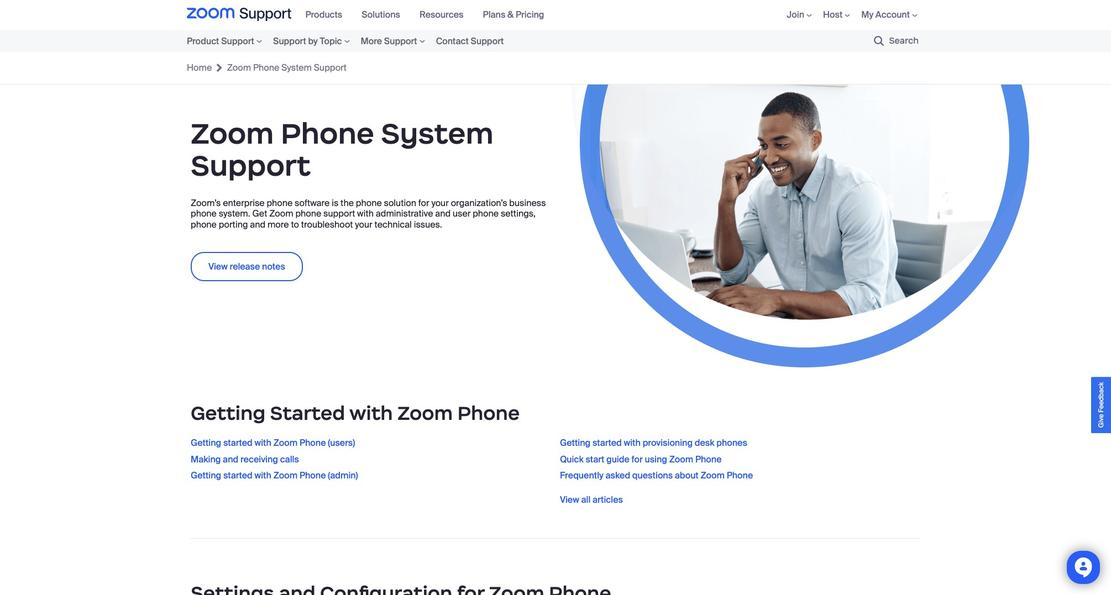 Task type: describe. For each thing, give the bounding box(es) containing it.
my account
[[861, 9, 910, 21]]

using
[[645, 454, 667, 465]]

with inside the zoom's enterprise phone software is the phone solution for your organization's business phone system. get zoom phone support with administrative and user phone settings, phone porting and more to troubleshoot your technical issues.
[[357, 208, 374, 220]]

guide
[[607, 454, 630, 465]]

started down the receiving
[[223, 470, 253, 481]]

getting for getting started with provisioning desk phones quick start guide for using zoom phone frequently asked questions about zoom phone
[[560, 437, 591, 449]]

contact support
[[436, 35, 504, 47]]

getting started with provisioning desk phones quick start guide for using zoom phone frequently asked questions about zoom phone
[[560, 437, 753, 481]]

organization's
[[451, 197, 507, 209]]

is
[[332, 197, 339, 209]]

product
[[187, 35, 219, 47]]

view for view all articles
[[560, 494, 579, 506]]

products
[[305, 9, 342, 21]]

frequently
[[560, 470, 604, 481]]

software
[[295, 197, 330, 209]]

zoom inside the zoom's enterprise phone software is the phone solution for your organization's business phone system. get zoom phone support with administrative and user phone settings, phone porting and more to troubleshoot your technical issues.
[[269, 208, 293, 220]]

quick start guide for using zoom phone link
[[560, 454, 898, 465]]

phone right the
[[356, 197, 382, 209]]

host
[[823, 9, 843, 21]]

receiving
[[240, 454, 278, 465]]

with for getting started with zoom phone
[[349, 401, 393, 426]]

started for guide
[[593, 437, 622, 449]]

with for getting started with provisioning desk phones quick start guide for using zoom phone frequently asked questions about zoom phone
[[624, 437, 641, 449]]

issues.
[[414, 219, 442, 230]]

contact support link
[[430, 33, 509, 48]]

more support link
[[355, 33, 430, 48]]

topic
[[320, 35, 342, 47]]

system.
[[219, 208, 250, 220]]

articles
[[593, 494, 623, 506]]

support down zoom support image at left top
[[221, 35, 254, 47]]

support down plans
[[471, 35, 504, 47]]

by
[[308, 35, 318, 47]]

my
[[861, 9, 874, 21]]

get
[[252, 208, 267, 220]]

phone down zoom's
[[191, 219, 217, 230]]

questions
[[632, 470, 673, 481]]

desk
[[695, 437, 715, 449]]

phones
[[717, 437, 747, 449]]

plans & pricing
[[483, 9, 544, 21]]

asked
[[606, 470, 630, 481]]

my account link
[[861, 9, 918, 21]]

resources
[[420, 9, 464, 21]]

2 horizontal spatial and
[[435, 208, 451, 220]]

solutions
[[362, 9, 400, 21]]

more support
[[361, 35, 417, 47]]

banner containing products
[[0, 0, 1111, 85]]

for inside getting started with provisioning desk phones quick start guide for using zoom phone frequently asked questions about zoom phone
[[632, 454, 643, 465]]

view release notes
[[208, 261, 285, 272]]

phone up more
[[267, 197, 293, 209]]

release
[[230, 261, 260, 272]]

menu bar containing products
[[300, 0, 558, 30]]

with down the receiving
[[255, 470, 271, 481]]

(users)
[[328, 437, 355, 449]]

1 vertical spatial zoom phone system support
[[191, 116, 494, 183]]

host link
[[823, 9, 850, 21]]

1 horizontal spatial system
[[381, 116, 494, 151]]

started for receiving
[[223, 437, 253, 449]]

menu bar containing join
[[770, 0, 924, 30]]

home link
[[187, 60, 212, 76]]

phone left system.
[[191, 208, 217, 220]]

administrative
[[376, 208, 433, 220]]

pricing
[[516, 9, 544, 21]]

1 vertical spatial your
[[355, 219, 373, 230]]

1 horizontal spatial your
[[431, 197, 449, 209]]

support down "topic"
[[314, 62, 347, 74]]

phone left is
[[295, 208, 321, 220]]

getting started with zoom phone (users) link
[[191, 437, 529, 449]]

settings,
[[501, 208, 536, 220]]

frequently asked questions about zoom phone link
[[560, 470, 898, 481]]

search image
[[874, 36, 884, 46]]

about
[[675, 470, 699, 481]]

product support
[[187, 35, 254, 47]]

with for getting started with zoom phone (users) making and receiving calls getting started with zoom phone (admin)
[[255, 437, 271, 449]]



Task type: locate. For each thing, give the bounding box(es) containing it.
1 vertical spatial system
[[381, 116, 494, 151]]

support right more at the left of the page
[[384, 35, 417, 47]]

with inside getting started with provisioning desk phones quick start guide for using zoom phone frequently asked questions about zoom phone
[[624, 437, 641, 449]]

start
[[586, 454, 604, 465]]

(admin)
[[328, 470, 358, 481]]

started up guide
[[593, 437, 622, 449]]

and left more
[[250, 219, 265, 230]]

0 horizontal spatial view
[[208, 261, 228, 272]]

view left all
[[560, 494, 579, 506]]

view left release
[[208, 261, 228, 272]]

notes
[[262, 261, 285, 272]]

menu bar up contact
[[300, 0, 558, 30]]

for inside the zoom's enterprise phone software is the phone solution for your organization's business phone system. get zoom phone support with administrative and user phone settings, phone porting and more to troubleshoot your technical issues.
[[418, 197, 429, 209]]

support
[[323, 208, 355, 220]]

troubleshoot
[[301, 219, 353, 230]]

zoom phone system support image
[[556, 85, 1044, 378]]

your
[[431, 197, 449, 209], [355, 219, 373, 230]]

started up the receiving
[[223, 437, 253, 449]]

provisioning
[[643, 437, 693, 449]]

started
[[270, 401, 345, 426]]

menu bar
[[300, 0, 558, 30], [770, 0, 924, 30], [187, 30, 542, 52]]

to
[[291, 219, 299, 230]]

search button
[[858, 30, 924, 52]]

view release notes link
[[191, 252, 303, 281]]

banner
[[0, 0, 1111, 85]]

started
[[223, 437, 253, 449], [593, 437, 622, 449], [223, 470, 253, 481]]

contact
[[436, 35, 469, 47]]

1 vertical spatial for
[[632, 454, 643, 465]]

0 horizontal spatial system
[[281, 62, 312, 74]]

product support link
[[187, 33, 268, 48]]

with
[[357, 208, 374, 220], [349, 401, 393, 426], [255, 437, 271, 449], [624, 437, 641, 449], [255, 470, 271, 481]]

with up the receiving
[[255, 437, 271, 449]]

solutions link
[[362, 9, 409, 21]]

support up enterprise
[[191, 147, 311, 183]]

getting started with zoom phone (admin) link
[[191, 470, 529, 481]]

your left user
[[431, 197, 449, 209]]

and inside getting started with zoom phone (users) making and receiving calls getting started with zoom phone (admin)
[[223, 454, 238, 465]]

support
[[221, 35, 254, 47], [273, 35, 306, 47], [384, 35, 417, 47], [471, 35, 504, 47], [314, 62, 347, 74], [191, 147, 311, 183]]

for up issues.
[[418, 197, 429, 209]]

with up guide
[[624, 437, 641, 449]]

support left by at the top left of page
[[273, 35, 306, 47]]

resources link
[[420, 9, 472, 21]]

view all articles
[[560, 494, 623, 506]]

view
[[208, 261, 228, 272], [560, 494, 579, 506]]

more
[[361, 35, 382, 47]]

and right making
[[223, 454, 238, 465]]

zoom phone system support
[[227, 62, 347, 74], [191, 116, 494, 183]]

0 horizontal spatial your
[[355, 219, 373, 230]]

getting for getting started with zoom phone (users) making and receiving calls getting started with zoom phone (admin)
[[191, 437, 221, 449]]

support inside zoom phone system support
[[191, 147, 311, 183]]

search
[[889, 35, 919, 46]]

menu bar containing product support
[[187, 30, 542, 52]]

getting
[[191, 401, 266, 426], [191, 437, 221, 449], [560, 437, 591, 449], [191, 470, 221, 481]]

enterprise
[[223, 197, 265, 209]]

porting
[[219, 219, 248, 230]]

0 vertical spatial system
[[281, 62, 312, 74]]

menu bar up search icon
[[770, 0, 924, 30]]

0 vertical spatial your
[[431, 197, 449, 209]]

zoom's enterprise phone software is the phone solution for your organization's business phone system. get zoom phone support with administrative and user phone settings, phone porting and more to troubleshoot your technical issues.
[[191, 197, 546, 230]]

home
[[187, 62, 212, 74]]

zoom phone system support down support by topic
[[227, 62, 347, 74]]

all
[[581, 494, 591, 506]]

account
[[876, 9, 910, 21]]

getting started with zoom phone (users) making and receiving calls getting started with zoom phone (admin)
[[191, 437, 358, 481]]

zoom support image
[[187, 8, 292, 22]]

with right the
[[357, 208, 374, 220]]

getting started with zoom phone
[[191, 401, 520, 426]]

for left using
[[632, 454, 643, 465]]

more
[[268, 219, 289, 230]]

with up 'getting started with zoom phone (users)' "link"
[[349, 401, 393, 426]]

calls
[[280, 454, 299, 465]]

phone
[[253, 62, 279, 74], [281, 116, 374, 151], [457, 401, 520, 426], [300, 437, 326, 449], [695, 454, 722, 465], [300, 470, 326, 481], [727, 470, 753, 481]]

1 horizontal spatial and
[[250, 219, 265, 230]]

0 horizontal spatial and
[[223, 454, 238, 465]]

solution
[[384, 197, 416, 209]]

and left user
[[435, 208, 451, 220]]

view for view release notes
[[208, 261, 228, 272]]

for
[[418, 197, 429, 209], [632, 454, 643, 465]]

started inside getting started with provisioning desk phones quick start guide for using zoom phone frequently asked questions about zoom phone
[[593, 437, 622, 449]]

1 horizontal spatial for
[[632, 454, 643, 465]]

1 vertical spatial view
[[560, 494, 579, 506]]

plans & pricing link
[[483, 9, 553, 21]]

plans
[[483, 9, 505, 21]]

technical
[[375, 219, 412, 230]]

zoom's
[[191, 197, 221, 209]]

support by topic link
[[268, 33, 355, 48]]

phone
[[267, 197, 293, 209], [356, 197, 382, 209], [191, 208, 217, 220], [295, 208, 321, 220], [473, 208, 499, 220], [191, 219, 217, 230]]

search image
[[874, 36, 884, 46]]

getting inside getting started with provisioning desk phones quick start guide for using zoom phone frequently asked questions about zoom phone
[[560, 437, 591, 449]]

view inside view release notes link
[[208, 261, 228, 272]]

getting started with provisioning desk phones link
[[560, 437, 898, 449]]

support by topic
[[273, 35, 342, 47]]

0 horizontal spatial for
[[418, 197, 429, 209]]

system
[[281, 62, 312, 74], [381, 116, 494, 151]]

getting for getting started with zoom phone
[[191, 401, 266, 426]]

zoom
[[227, 62, 251, 74], [191, 116, 274, 151], [269, 208, 293, 220], [397, 401, 453, 426], [273, 437, 298, 449], [669, 454, 693, 465], [273, 470, 298, 481], [701, 470, 725, 481]]

the
[[341, 197, 354, 209]]

0 vertical spatial zoom phone system support
[[227, 62, 347, 74]]

0 vertical spatial view
[[208, 261, 228, 272]]

and
[[435, 208, 451, 220], [250, 219, 265, 230], [223, 454, 238, 465]]

1 horizontal spatial view
[[560, 494, 579, 506]]

0 vertical spatial for
[[418, 197, 429, 209]]

products link
[[305, 9, 351, 21]]

join
[[787, 9, 804, 21]]

making
[[191, 454, 221, 465]]

user
[[453, 208, 471, 220]]

making and receiving calls link
[[191, 454, 529, 465]]

phone right user
[[473, 208, 499, 220]]

menu bar down solutions
[[187, 30, 542, 52]]

your left technical
[[355, 219, 373, 230]]

zoom phone system support up the
[[191, 116, 494, 183]]

quick
[[560, 454, 584, 465]]

&
[[508, 9, 514, 21]]

business
[[509, 197, 546, 209]]

view all articles link
[[560, 494, 623, 506]]

join link
[[787, 9, 812, 21]]



Task type: vqa. For each thing, say whether or not it's contained in the screenshot.
the left your
yes



